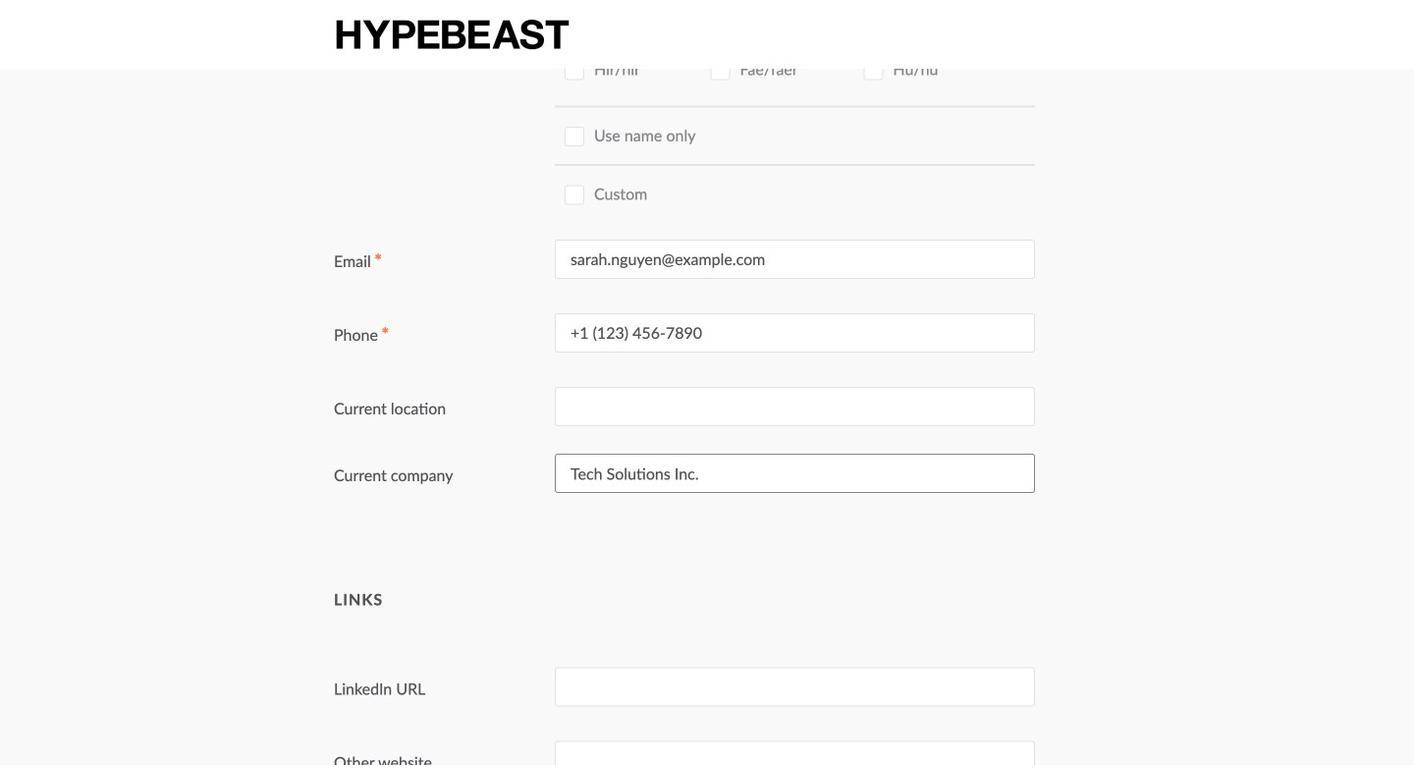 Task type: vqa. For each thing, say whether or not it's contained in the screenshot.
the People.ai logo
no



Task type: locate. For each thing, give the bounding box(es) containing it.
hypebeast logo image
[[334, 17, 571, 52]]

None email field
[[555, 239, 1035, 279]]

None checkbox
[[565, 4, 584, 24], [711, 4, 730, 24], [565, 60, 584, 80], [711, 60, 730, 80], [565, 127, 584, 146], [565, 185, 584, 205], [565, 4, 584, 24], [711, 4, 730, 24], [565, 60, 584, 80], [711, 60, 730, 80], [565, 127, 584, 146], [565, 185, 584, 205]]

None text field
[[555, 313, 1035, 352], [555, 387, 1035, 426], [555, 454, 1035, 493], [555, 313, 1035, 352], [555, 387, 1035, 426], [555, 454, 1035, 493]]

None checkbox
[[864, 4, 883, 24], [864, 60, 883, 80], [864, 4, 883, 24], [864, 60, 883, 80]]

None text field
[[555, 667, 1035, 707], [555, 741, 1035, 765], [555, 667, 1035, 707], [555, 741, 1035, 765]]



